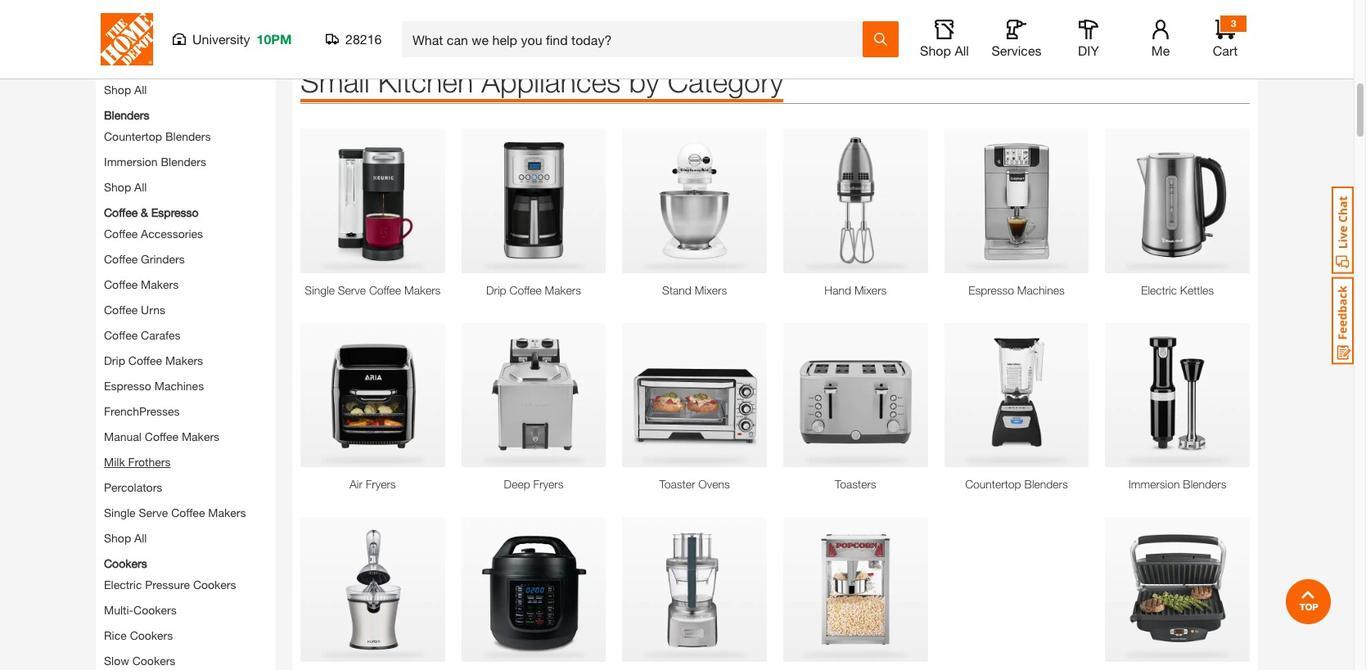 Task type: describe. For each thing, give the bounding box(es) containing it.
shop all for 2nd shop all link from the top
[[104, 180, 147, 194]]

machines for bottom espresso machines link
[[155, 379, 204, 393]]

0 horizontal spatial single serve coffee makers link
[[104, 506, 246, 520]]

percolators link
[[104, 481, 162, 495]]

diy button
[[1063, 20, 1116, 59]]

cart 3
[[1214, 17, 1239, 58]]

manual
[[104, 430, 142, 444]]

food processors image
[[623, 518, 767, 662]]

kitchen
[[378, 64, 474, 99]]

percolators
[[104, 481, 162, 495]]

hand mixers link
[[784, 281, 928, 299]]

university 10pm
[[192, 31, 292, 47]]

coffee carafes
[[104, 328, 181, 342]]

2 shop all link from the top
[[104, 180, 147, 194]]

electric kettles image
[[1106, 128, 1251, 273]]

1 vertical spatial drip coffee makers
[[104, 354, 203, 368]]

mixers for hand mixers
[[855, 283, 887, 297]]

0 vertical spatial drip coffee makers
[[487, 283, 581, 297]]

me
[[1152, 43, 1171, 58]]

cookers right pressure
[[193, 578, 236, 592]]

stand mixers image
[[623, 128, 767, 273]]

up to 30% off select mixers image
[[980, 0, 1259, 19]]

countertop blenders image
[[945, 323, 1090, 468]]

deep fryers
[[504, 478, 564, 492]]

pop-up toasters image
[[784, 323, 928, 468]]

cookers link
[[104, 555, 147, 572]]

toasters link
[[784, 476, 928, 493]]

feedback link image
[[1333, 277, 1355, 365]]

1 vertical spatial immersion blenders link
[[1106, 476, 1251, 493]]

toaster
[[660, 478, 696, 492]]

category
[[668, 64, 784, 99]]

shop all button
[[919, 20, 971, 59]]

coffee urns link
[[104, 303, 165, 317]]

hand mixers image
[[784, 128, 928, 273]]

all inside button
[[955, 43, 970, 58]]

1 vertical spatial air fryers link
[[301, 476, 445, 493]]

1 vertical spatial drip coffee makers link
[[104, 354, 203, 368]]

the home depot logo image
[[101, 13, 153, 66]]

coffee makers
[[104, 278, 179, 291]]

electric kettles link
[[1106, 281, 1251, 299]]

1 horizontal spatial drip
[[487, 283, 507, 297]]

coffee urns
[[104, 303, 165, 317]]

coffee accessories link
[[104, 227, 203, 241]]

1 vertical spatial countertop blenders link
[[945, 476, 1090, 493]]

0 horizontal spatial drip
[[104, 354, 125, 368]]

rice
[[104, 629, 127, 643]]

pressure
[[145, 578, 190, 592]]

small
[[301, 64, 370, 99]]

1 horizontal spatial espresso machines
[[969, 283, 1065, 297]]

electric for electric pressure cookers
[[104, 578, 142, 592]]

single for single serve coffee makers "link" to the left
[[104, 506, 136, 520]]

deep fryers link
[[462, 476, 606, 493]]

air fryers shop all
[[104, 61, 153, 97]]

fryers for air fryers shop all
[[121, 61, 153, 75]]

0 vertical spatial drip coffee makers link
[[462, 281, 606, 299]]

shop all inside button
[[921, 43, 970, 58]]

0 horizontal spatial countertop blenders link
[[104, 129, 211, 143]]

frothers
[[128, 455, 171, 469]]

single serve coffee makers for single serve coffee makers "link" to the left
[[104, 506, 246, 520]]

frenchpresses link
[[104, 405, 180, 418]]

all up cookers 'link' on the left of page
[[134, 531, 147, 545]]

countertop blenders for left countertop blenders link
[[104, 129, 211, 143]]

shop inside button
[[921, 43, 952, 58]]

stand
[[663, 283, 692, 297]]

machines for the top espresso machines link
[[1018, 283, 1065, 297]]

coffee grinders
[[104, 252, 185, 266]]

espresso for bottom espresso machines link
[[104, 379, 151, 393]]

cookers for multi-cookers
[[134, 604, 177, 617]]

ovens
[[699, 478, 730, 492]]

milk frothers link
[[104, 455, 171, 469]]

coffee & espresso link
[[104, 204, 199, 221]]

3 shop all link from the top
[[104, 531, 147, 545]]

stand mixers
[[663, 283, 727, 297]]

university
[[192, 31, 250, 47]]

hand mixers
[[825, 283, 887, 297]]

appliances
[[482, 64, 621, 99]]

1 horizontal spatial serve
[[338, 283, 366, 297]]

services
[[992, 43, 1042, 58]]

1 shop all link from the top
[[104, 83, 147, 97]]

kettles
[[1181, 283, 1215, 297]]

coffee makers link
[[104, 278, 179, 291]]

1 vertical spatial espresso machines link
[[104, 379, 204, 393]]

shop up the coffee & espresso link
[[104, 180, 131, 194]]

urns
[[141, 303, 165, 317]]

What can we help you find today? search field
[[413, 22, 862, 57]]

mixers for stand mixers
[[695, 283, 727, 297]]

milk frothers
[[104, 455, 171, 469]]

carafes
[[141, 328, 181, 342]]



Task type: vqa. For each thing, say whether or not it's contained in the screenshot.
"Fryers" in Air Fryers link
yes



Task type: locate. For each thing, give the bounding box(es) containing it.
1 horizontal spatial air
[[350, 478, 363, 492]]

1 vertical spatial espresso
[[969, 283, 1015, 297]]

deep fryers image
[[462, 323, 606, 468]]

1 vertical spatial serve
[[139, 506, 168, 520]]

shop all link up blenders "link" at the top of the page
[[104, 83, 147, 97]]

all up blenders "link" at the top of the page
[[134, 83, 147, 97]]

all inside air fryers shop all
[[134, 83, 147, 97]]

0 vertical spatial shop all link
[[104, 83, 147, 97]]

0 vertical spatial countertop
[[104, 129, 162, 143]]

fryers inside air fryers shop all
[[121, 61, 153, 75]]

1 vertical spatial single serve coffee makers
[[104, 506, 246, 520]]

electric left the kettles
[[1142, 283, 1178, 297]]

mixers
[[695, 283, 727, 297], [855, 283, 887, 297]]

single serve coffee makers for right single serve coffee makers "link"
[[305, 283, 441, 297]]

10pm
[[257, 31, 292, 47]]

0 vertical spatial espresso machines link
[[945, 281, 1090, 299]]

rice cookers
[[104, 629, 173, 643]]

toaster ovens
[[660, 478, 730, 492]]

0 vertical spatial single serve coffee makers link
[[301, 281, 445, 299]]

1 horizontal spatial espresso machines link
[[945, 281, 1090, 299]]

1 horizontal spatial countertop blenders link
[[945, 476, 1090, 493]]

1 horizontal spatial countertop blenders
[[966, 478, 1069, 492]]

air
[[104, 61, 118, 75], [350, 478, 363, 492]]

immersion blenders image
[[1106, 323, 1251, 468]]

deep
[[504, 478, 531, 492]]

air fryers link
[[104, 60, 153, 77], [301, 476, 445, 493]]

shop inside air fryers shop all
[[104, 83, 131, 97]]

1 horizontal spatial electric
[[1142, 283, 1178, 297]]

cookers
[[104, 557, 147, 571], [193, 578, 236, 592], [134, 604, 177, 617], [130, 629, 173, 643], [132, 654, 176, 668]]

mixers right hand
[[855, 283, 887, 297]]

slow
[[104, 654, 129, 668]]

cookers for slow cookers
[[132, 654, 176, 668]]

fryers for air fryers
[[366, 478, 396, 492]]

0 vertical spatial espresso machines
[[969, 283, 1065, 297]]

all left services
[[955, 43, 970, 58]]

0 horizontal spatial fryers
[[121, 61, 153, 75]]

0 vertical spatial immersion blenders
[[104, 155, 206, 169]]

hand
[[825, 283, 852, 297]]

coffee accessories
[[104, 227, 203, 241]]

1 vertical spatial shop all
[[104, 180, 147, 194]]

diy
[[1079, 43, 1100, 58]]

1 vertical spatial shop all link
[[104, 180, 147, 194]]

countertop for the bottommost countertop blenders link
[[966, 478, 1022, 492]]

drip coffee makers image
[[462, 128, 606, 273]]

drip coffee makers
[[487, 283, 581, 297], [104, 354, 203, 368]]

0 vertical spatial single
[[305, 283, 335, 297]]

2 vertical spatial shop all
[[104, 531, 147, 545]]

blenders link
[[104, 106, 149, 124]]

coffee grinders link
[[104, 252, 185, 266]]

all up & at the left top of page
[[134, 180, 147, 194]]

shop all up cookers 'link' on the left of page
[[104, 531, 147, 545]]

shop all link up & at the left top of page
[[104, 180, 147, 194]]

0 horizontal spatial machines
[[155, 379, 204, 393]]

slow cookers link
[[104, 654, 176, 668]]

accessories
[[141, 227, 203, 241]]

frenchpresses
[[104, 405, 180, 418]]

1 horizontal spatial single serve coffee makers
[[305, 283, 441, 297]]

popcorn machines image
[[784, 518, 928, 662]]

manual coffee makers link
[[104, 430, 220, 444]]

rice cookers link
[[104, 629, 173, 643]]

0 vertical spatial drip
[[487, 283, 507, 297]]

espresso
[[151, 205, 199, 219], [969, 283, 1015, 297], [104, 379, 151, 393]]

0 horizontal spatial electric
[[104, 578, 142, 592]]

toaster ovens link
[[623, 476, 767, 493]]

1 vertical spatial machines
[[155, 379, 204, 393]]

shop all left services
[[921, 43, 970, 58]]

0 vertical spatial espresso
[[151, 205, 199, 219]]

1 vertical spatial electric
[[104, 578, 142, 592]]

services button
[[991, 20, 1043, 59]]

2 vertical spatial espresso
[[104, 379, 151, 393]]

1 horizontal spatial immersion blenders link
[[1106, 476, 1251, 493]]

0 horizontal spatial single serve coffee makers
[[104, 506, 246, 520]]

small kitchen appliances by category
[[301, 64, 784, 99]]

countertop
[[104, 129, 162, 143], [966, 478, 1022, 492]]

shop all
[[921, 43, 970, 58], [104, 180, 147, 194], [104, 531, 147, 545]]

single
[[305, 283, 335, 297], [104, 506, 136, 520]]

0 vertical spatial single serve coffee makers
[[305, 283, 441, 297]]

0 horizontal spatial countertop blenders
[[104, 129, 211, 143]]

espresso machines image
[[945, 128, 1090, 273]]

0 vertical spatial immersion blenders link
[[104, 155, 206, 169]]

fryers inside "link"
[[534, 478, 564, 492]]

shop all for first shop all link from the bottom of the page
[[104, 531, 147, 545]]

3
[[1232, 17, 1237, 29]]

&
[[141, 205, 148, 219]]

up to 30% off select cookers image
[[96, 0, 374, 19]]

cookers down pressure
[[134, 604, 177, 617]]

countertop inside countertop blenders link
[[966, 478, 1022, 492]]

2 mixers from the left
[[855, 283, 887, 297]]

multi-cookers link
[[104, 604, 177, 617]]

1 horizontal spatial single serve coffee makers link
[[301, 281, 445, 299]]

espresso machines link
[[945, 281, 1090, 299], [104, 379, 204, 393]]

0 vertical spatial serve
[[338, 283, 366, 297]]

0 horizontal spatial espresso machines link
[[104, 379, 204, 393]]

0 vertical spatial air
[[104, 61, 118, 75]]

cookers for rice cookers
[[130, 629, 173, 643]]

1 horizontal spatial countertop
[[966, 478, 1022, 492]]

28216 button
[[326, 31, 382, 48]]

immersion blenders link
[[104, 155, 206, 169], [1106, 476, 1251, 493]]

single serve coffee makers
[[305, 283, 441, 297], [104, 506, 246, 520]]

coffee & espresso
[[104, 205, 199, 219]]

1 vertical spatial countertop blenders
[[966, 478, 1069, 492]]

1 horizontal spatial drip coffee makers link
[[462, 281, 606, 299]]

1 vertical spatial immersion blenders
[[1129, 478, 1227, 492]]

electric down cookers 'link' on the left of page
[[104, 578, 142, 592]]

fryers for deep fryers
[[534, 478, 564, 492]]

all
[[955, 43, 970, 58], [134, 83, 147, 97], [134, 180, 147, 194], [134, 531, 147, 545]]

1 vertical spatial immersion
[[1129, 478, 1181, 492]]

0 horizontal spatial single
[[104, 506, 136, 520]]

countertop blenders inside countertop blenders link
[[966, 478, 1069, 492]]

electric
[[1142, 283, 1178, 297], [104, 578, 142, 592]]

mixers right stand
[[695, 283, 727, 297]]

serve
[[338, 283, 366, 297], [139, 506, 168, 520]]

0 vertical spatial air fryers link
[[104, 60, 153, 77]]

multi-cookers
[[104, 604, 177, 617]]

stand mixers link
[[623, 281, 767, 299]]

by
[[629, 64, 660, 99]]

live chat image
[[1333, 187, 1355, 274]]

0 vertical spatial countertop blenders
[[104, 129, 211, 143]]

milk
[[104, 455, 125, 469]]

0 horizontal spatial espresso machines
[[104, 379, 204, 393]]

coffee carafes link
[[104, 328, 181, 342]]

0 vertical spatial countertop blenders link
[[104, 129, 211, 143]]

0 horizontal spatial drip coffee makers link
[[104, 354, 203, 368]]

multi-
[[104, 604, 134, 617]]

air fryers
[[350, 478, 396, 492]]

espresso machines
[[969, 283, 1065, 297], [104, 379, 204, 393]]

up to 30% off select blenders image
[[686, 0, 964, 19]]

1 horizontal spatial machines
[[1018, 283, 1065, 297]]

0 horizontal spatial air
[[104, 61, 118, 75]]

1 vertical spatial countertop
[[966, 478, 1022, 492]]

blenders
[[104, 108, 149, 122], [165, 129, 211, 143], [161, 155, 206, 169], [1025, 478, 1069, 492], [1184, 478, 1227, 492]]

shop left services
[[921, 43, 952, 58]]

fryers
[[121, 61, 153, 75], [366, 478, 396, 492], [534, 478, 564, 492]]

1 horizontal spatial single
[[305, 283, 335, 297]]

0 vertical spatial electric
[[1142, 283, 1178, 297]]

single inside "link"
[[305, 283, 335, 297]]

0 horizontal spatial mixers
[[695, 283, 727, 297]]

1 horizontal spatial immersion
[[1129, 478, 1181, 492]]

cookers image
[[462, 518, 606, 662]]

grinders
[[141, 252, 185, 266]]

cookers down rice cookers
[[132, 654, 176, 668]]

countertop for left countertop blenders link
[[104, 129, 162, 143]]

cookers up pressure
[[104, 557, 147, 571]]

1 vertical spatial single
[[104, 506, 136, 520]]

shop up cookers 'link' on the left of page
[[104, 531, 131, 545]]

cookers down multi-cookers link
[[130, 629, 173, 643]]

0 vertical spatial machines
[[1018, 283, 1065, 297]]

2 vertical spatial shop all link
[[104, 531, 147, 545]]

toasters
[[835, 478, 877, 492]]

air for air fryers shop all
[[104, 61, 118, 75]]

shop all link up cookers 'link' on the left of page
[[104, 531, 147, 545]]

shop
[[921, 43, 952, 58], [104, 83, 131, 97], [104, 180, 131, 194], [104, 531, 131, 545]]

electric pressure cookers
[[104, 578, 236, 592]]

single serve coffee makers image
[[301, 128, 445, 273]]

0 horizontal spatial immersion blenders
[[104, 155, 206, 169]]

toaster ovens image
[[623, 323, 767, 468]]

1 vertical spatial drip
[[104, 354, 125, 368]]

air fryers image
[[301, 323, 445, 468]]

cart
[[1214, 43, 1239, 58]]

shop up blenders "link" at the top of the page
[[104, 83, 131, 97]]

1 horizontal spatial drip coffee makers
[[487, 283, 581, 297]]

coffee
[[104, 205, 138, 219], [104, 227, 138, 241], [104, 252, 138, 266], [104, 278, 138, 291], [369, 283, 401, 297], [510, 283, 542, 297], [104, 303, 138, 317], [104, 328, 138, 342], [128, 354, 162, 368], [145, 430, 179, 444], [171, 506, 205, 520]]

0 horizontal spatial air fryers link
[[104, 60, 153, 77]]

machines
[[1018, 283, 1065, 297], [155, 379, 204, 393]]

1 vertical spatial single serve coffee makers link
[[104, 506, 246, 520]]

electric kettles
[[1142, 283, 1215, 297]]

immersion
[[104, 155, 158, 169], [1129, 478, 1181, 492]]

1 horizontal spatial immersion blenders
[[1129, 478, 1227, 492]]

air for air fryers
[[350, 478, 363, 492]]

1 mixers from the left
[[695, 283, 727, 297]]

single serve coffee makers inside "link"
[[305, 283, 441, 297]]

shop all link
[[104, 83, 147, 97], [104, 180, 147, 194], [104, 531, 147, 545]]

espresso for the top espresso machines link
[[969, 283, 1015, 297]]

1 horizontal spatial mixers
[[855, 283, 887, 297]]

0 horizontal spatial drip coffee makers
[[104, 354, 203, 368]]

juicers image
[[301, 518, 445, 662]]

0 horizontal spatial immersion blenders link
[[104, 155, 206, 169]]

makers
[[141, 278, 179, 291], [405, 283, 441, 297], [545, 283, 581, 297], [165, 354, 203, 368], [182, 430, 220, 444], [208, 506, 246, 520]]

1 horizontal spatial air fryers link
[[301, 476, 445, 493]]

slow cookers
[[104, 654, 176, 668]]

countertop blenders for the bottommost countertop blenders link
[[966, 478, 1069, 492]]

single serve coffee makers link
[[301, 281, 445, 299], [104, 506, 246, 520]]

me button
[[1135, 20, 1188, 59]]

shop all up & at the left top of page
[[104, 180, 147, 194]]

electric for electric kettles
[[1142, 283, 1178, 297]]

28216
[[346, 31, 382, 47]]

electric skillets & indoor grills image
[[1106, 518, 1251, 662]]

electric pressure cookers link
[[104, 578, 236, 592]]

1 horizontal spatial fryers
[[366, 478, 396, 492]]

air inside air fryers shop all
[[104, 61, 118, 75]]

1 vertical spatial air
[[350, 478, 363, 492]]

0 horizontal spatial serve
[[139, 506, 168, 520]]

0 vertical spatial shop all
[[921, 43, 970, 58]]

manual coffee makers
[[104, 430, 220, 444]]

0 vertical spatial immersion
[[104, 155, 158, 169]]

single for right single serve coffee makers "link"
[[305, 283, 335, 297]]

0 horizontal spatial immersion
[[104, 155, 158, 169]]

0 horizontal spatial countertop
[[104, 129, 162, 143]]

1 vertical spatial espresso machines
[[104, 379, 204, 393]]

2 horizontal spatial fryers
[[534, 478, 564, 492]]



